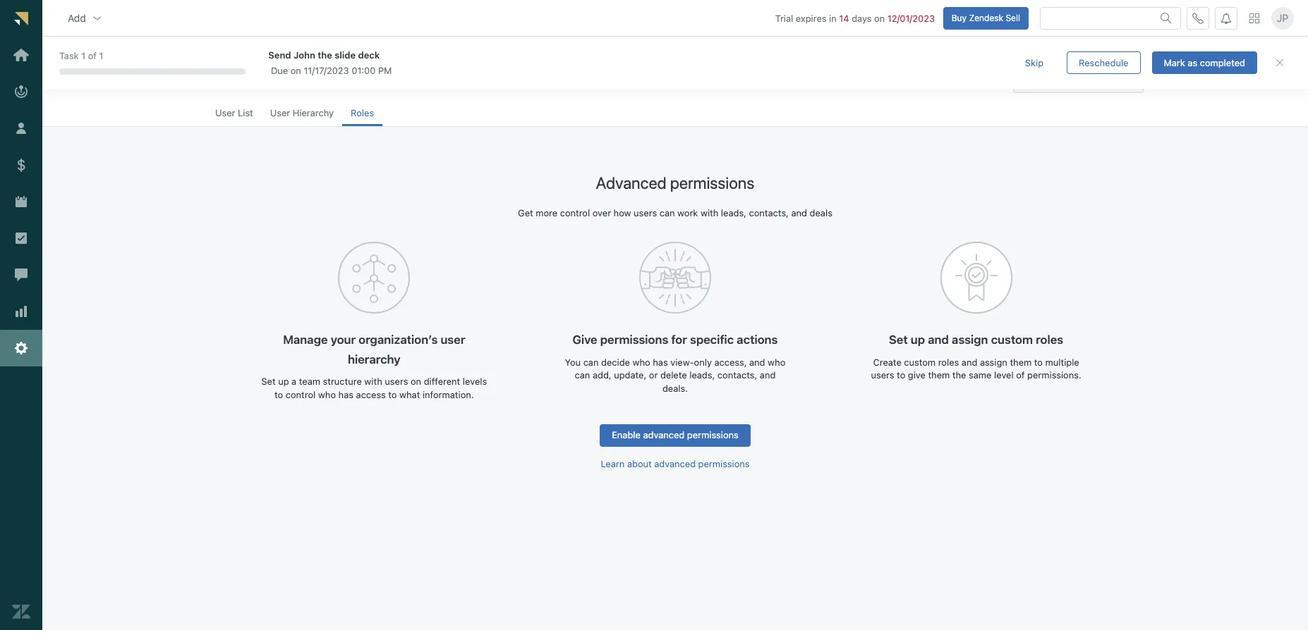Task type: describe. For each thing, give the bounding box(es) containing it.
sell
[[1006, 12, 1021, 23]]

create custom roles and assign them to multiple users to give them the same level of permissions.
[[871, 357, 1082, 381]]

a
[[292, 376, 297, 388]]

users inside set up a team structure with users on different levels to control who has access to what information.
[[385, 376, 408, 388]]

update,
[[614, 370, 647, 381]]

permissions inside button
[[687, 430, 739, 441]]

view-
[[671, 357, 694, 368]]

1 horizontal spatial roles
[[1036, 333, 1064, 348]]

team
[[299, 376, 320, 388]]

using
[[1043, 67, 1067, 78]]

manage
[[283, 333, 328, 348]]

add,
[[593, 370, 612, 381]]

management
[[239, 70, 321, 86]]

1 1 from the left
[[81, 50, 86, 62]]

only
[[694, 357, 712, 368]]

0 vertical spatial leads,
[[721, 207, 747, 219]]

send john the slide deck due on 11/17/2023 01:00 pm
[[268, 49, 392, 76]]

list
[[238, 107, 253, 119]]

send
[[268, 49, 291, 60]]

2 1 from the left
[[99, 50, 103, 62]]

buy zendesk sell button
[[943, 7, 1029, 29]]

john
[[294, 49, 315, 60]]

0 vertical spatial assign
[[952, 333, 988, 348]]

for
[[671, 333, 687, 348]]

due
[[271, 65, 288, 76]]

permissions up "work"
[[670, 174, 755, 193]]

mark
[[1164, 57, 1185, 68]]

buy zendesk sell
[[952, 12, 1021, 23]]

on inside set up a team structure with users on different levels to control who has access to what information.
[[411, 376, 421, 388]]

to left what at the bottom left of the page
[[388, 390, 397, 401]]

deals.
[[663, 383, 688, 395]]

user hierarchy
[[270, 107, 334, 119]]

to up 'permissions.'
[[1035, 357, 1043, 368]]

advanced permissions
[[596, 174, 755, 193]]

what
[[400, 390, 420, 401]]

organization's
[[359, 333, 438, 348]]

the inside create custom roles and assign them to multiple users to give them the same level of permissions.
[[953, 370, 966, 381]]

get
[[518, 207, 533, 219]]

hierarchy
[[293, 107, 334, 119]]

get more control over how users can work with leads, contacts, and deals
[[518, 207, 833, 219]]

2
[[1070, 67, 1075, 78]]

jp
[[1277, 12, 1289, 24]]

days
[[852, 12, 872, 24]]

enable
[[612, 430, 641, 441]]

different
[[424, 376, 460, 388]]

about
[[627, 458, 652, 470]]

deck
[[358, 49, 380, 60]]

jp button
[[1272, 7, 1294, 29]]

decide
[[601, 357, 630, 368]]

set for set up and assign custom roles
[[889, 333, 908, 348]]

levels
[[463, 376, 487, 388]]

user list
[[215, 107, 253, 119]]

same
[[969, 370, 992, 381]]

roles inside create custom roles and assign them to multiple users to give them the same level of permissions.
[[938, 357, 959, 368]]

set for set up a team structure with users on different levels to control who has access to what information.
[[261, 376, 276, 388]]

to down manage
[[275, 390, 283, 401]]

set up and assign custom roles
[[889, 333, 1064, 348]]

skip
[[1025, 57, 1044, 68]]

learn about advanced permissions
[[601, 458, 750, 470]]

work
[[678, 207, 698, 219]]

more
[[536, 207, 558, 219]]

user for user list
[[215, 107, 235, 119]]

task
[[59, 50, 79, 62]]

up for and
[[911, 333, 925, 348]]

access
[[356, 390, 386, 401]]

pm
[[378, 65, 392, 76]]

and inside create custom roles and assign them to multiple users to give them the same level of permissions.
[[962, 357, 978, 368]]

manage your organization's user hierarchy
[[283, 333, 465, 367]]

of inside create custom roles and assign them to multiple users to give them the same level of permissions.
[[1016, 370, 1025, 381]]

reschedule button
[[1067, 52, 1141, 74]]

hierarchy
[[348, 353, 401, 367]]

licenses.
[[1078, 67, 1115, 78]]

1 horizontal spatial with
[[701, 207, 719, 219]]

14
[[839, 12, 849, 24]]

custom inside create custom roles and assign them to multiple users to give them the same level of permissions.
[[904, 357, 936, 368]]

1 vertical spatial can
[[583, 357, 599, 368]]

0 vertical spatial contacts,
[[749, 207, 789, 219]]

send john the slide deck link
[[268, 48, 988, 61]]

0 horizontal spatial of
[[88, 50, 97, 62]]

enable advanced permissions
[[612, 430, 739, 441]]

slide
[[335, 49, 356, 60]]

give
[[573, 333, 597, 348]]

who inside set up a team structure with users on different levels to control who has access to what information.
[[318, 390, 336, 401]]

has inside set up a team structure with users on different levels to control who has access to what information.
[[338, 390, 354, 401]]

reschedule
[[1079, 57, 1129, 68]]

deals
[[810, 207, 833, 219]]

completed
[[1200, 57, 1246, 68]]

your
[[331, 333, 356, 348]]

roles
[[351, 107, 374, 119]]

enable advanced permissions button
[[600, 425, 751, 447]]

add
[[68, 12, 86, 24]]

2 horizontal spatial who
[[768, 357, 786, 368]]

success ribbon image
[[941, 242, 1013, 314]]

0 horizontal spatial them
[[928, 370, 950, 381]]

advanced inside 'link'
[[654, 458, 696, 470]]



Task type: vqa. For each thing, say whether or not it's contained in the screenshot.
Sell
yes



Task type: locate. For each thing, give the bounding box(es) containing it.
has up or
[[653, 357, 668, 368]]

specific
[[690, 333, 734, 348]]

0 vertical spatial control
[[560, 207, 590, 219]]

the
[[318, 49, 332, 60], [953, 370, 966, 381]]

on
[[874, 12, 885, 24], [291, 65, 301, 76], [411, 376, 421, 388]]

user
[[441, 333, 465, 348]]

0 horizontal spatial 1
[[81, 50, 86, 62]]

12/01/2023
[[888, 12, 935, 24]]

of
[[88, 50, 97, 62], [1016, 370, 1025, 381]]

0 horizontal spatial on
[[291, 65, 301, 76]]

of right task on the top of page
[[88, 50, 97, 62]]

multiple
[[1046, 357, 1080, 368]]

trial
[[775, 12, 794, 24]]

01:00
[[352, 65, 376, 76]]

advanced down enable advanced permissions button
[[654, 458, 696, 470]]

0 vertical spatial the
[[318, 49, 332, 60]]

set left a
[[261, 376, 276, 388]]

1 horizontal spatial has
[[653, 357, 668, 368]]

who up update,
[[633, 357, 650, 368]]

them right give
[[928, 370, 950, 381]]

0 vertical spatial roles
[[1036, 333, 1064, 348]]

user management
[[207, 70, 321, 86]]

1 vertical spatial advanced
[[654, 458, 696, 470]]

skip button
[[1013, 52, 1056, 74]]

0 vertical spatial advanced
[[643, 430, 685, 441]]

1 horizontal spatial them
[[1010, 357, 1032, 368]]

leads, inside you can decide who has view-only access, and who can add, update, or delete leads, contacts, and deals.
[[690, 370, 715, 381]]

2 horizontal spatial users
[[871, 370, 895, 381]]

control down a
[[286, 390, 316, 401]]

search image
[[1161, 12, 1172, 24]]

contacts, inside you can decide who has view-only access, and who can add, update, or delete leads, contacts, and deals.
[[718, 370, 757, 381]]

0 horizontal spatial set
[[261, 376, 276, 388]]

permissions.
[[1028, 370, 1082, 381]]

information.
[[423, 390, 474, 401]]

1 horizontal spatial on
[[411, 376, 421, 388]]

permissions
[[670, 174, 755, 193], [600, 333, 669, 348], [687, 430, 739, 441], [698, 458, 750, 470]]

1 vertical spatial up
[[278, 376, 289, 388]]

trial expires in 14 days on 12/01/2023
[[775, 12, 935, 24]]

permissions down enable advanced permissions button
[[698, 458, 750, 470]]

1 vertical spatial custom
[[904, 357, 936, 368]]

create
[[873, 357, 902, 368]]

assign
[[952, 333, 988, 348], [980, 357, 1008, 368]]

0 horizontal spatial has
[[338, 390, 354, 401]]

users right how
[[634, 207, 657, 219]]

user left list
[[215, 107, 235, 119]]

0 vertical spatial has
[[653, 357, 668, 368]]

on inside send john the slide deck due on 11/17/2023 01:00 pm
[[291, 65, 301, 76]]

expires
[[796, 12, 827, 24]]

1 vertical spatial assign
[[980, 357, 1008, 368]]

user left 'hierarchy'
[[270, 107, 290, 119]]

actions
[[737, 333, 778, 348]]

0 vertical spatial with
[[701, 207, 719, 219]]

1 horizontal spatial up
[[911, 333, 925, 348]]

can left "work"
[[660, 207, 675, 219]]

1 horizontal spatial custom
[[991, 333, 1033, 348]]

who down structure
[[318, 390, 336, 401]]

who down actions
[[768, 357, 786, 368]]

0 vertical spatial on
[[874, 12, 885, 24]]

learn about advanced permissions link
[[601, 458, 750, 470]]

can
[[660, 207, 675, 219], [583, 357, 599, 368], [575, 370, 590, 381]]

can down you
[[575, 370, 590, 381]]

zendesk
[[969, 12, 1004, 23]]

task 1 of 1
[[59, 50, 103, 62]]

control inside set up a team structure with users on different levels to control who has access to what information.
[[286, 390, 316, 401]]

delete
[[661, 370, 687, 381]]

0 horizontal spatial custom
[[904, 357, 936, 368]]

set inside set up a team structure with users on different levels to control who has access to what information.
[[261, 376, 276, 388]]

0 vertical spatial set
[[889, 333, 908, 348]]

you can decide who has view-only access, and who can add, update, or delete leads, contacts, and deals.
[[565, 357, 786, 395]]

up for a
[[278, 376, 289, 388]]

buy
[[952, 12, 967, 23]]

0 vertical spatial them
[[1010, 357, 1032, 368]]

up left a
[[278, 376, 289, 388]]

with up the access
[[364, 376, 382, 388]]

the inside send john the slide deck due on 11/17/2023 01:00 pm
[[318, 49, 332, 60]]

you
[[565, 357, 581, 368]]

assign inside create custom roles and assign them to multiple users to give them the same level of permissions.
[[980, 357, 1008, 368]]

over
[[593, 207, 611, 219]]

1 vertical spatial with
[[364, 376, 382, 388]]

add button
[[56, 4, 114, 32]]

roles down the set up and assign custom roles
[[938, 357, 959, 368]]

on up what at the bottom left of the page
[[411, 376, 421, 388]]

roles up multiple
[[1036, 333, 1064, 348]]

leads, down only
[[690, 370, 715, 381]]

in
[[829, 12, 837, 24]]

structure
[[323, 376, 362, 388]]

0 horizontal spatial with
[[364, 376, 382, 388]]

1 vertical spatial control
[[286, 390, 316, 401]]

graph representing hierarchy image
[[338, 242, 410, 314]]

user for user management
[[207, 70, 236, 86]]

advanced inside button
[[643, 430, 685, 441]]

1 horizontal spatial leads,
[[721, 207, 747, 219]]

give permissions for specific actions
[[573, 333, 778, 348]]

can up add,
[[583, 357, 599, 368]]

to left give
[[897, 370, 906, 381]]

as
[[1188, 57, 1198, 68]]

0 horizontal spatial who
[[318, 390, 336, 401]]

users up what at the bottom left of the page
[[385, 376, 408, 388]]

how
[[614, 207, 631, 219]]

and
[[792, 207, 807, 219], [928, 333, 949, 348], [750, 357, 765, 368], [962, 357, 978, 368], [760, 370, 776, 381]]

advanced
[[596, 174, 667, 193]]

control
[[560, 207, 590, 219], [286, 390, 316, 401]]

users inside create custom roles and assign them to multiple users to give them the same level of permissions.
[[871, 370, 895, 381]]

mark as completed
[[1164, 57, 1246, 68]]

2 vertical spatial can
[[575, 370, 590, 381]]

user
[[207, 70, 236, 86], [215, 107, 235, 119], [270, 107, 290, 119]]

permissions inside 'link'
[[698, 458, 750, 470]]

2 horizontal spatial on
[[874, 12, 885, 24]]

users
[[634, 207, 657, 219], [871, 370, 895, 381], [385, 376, 408, 388]]

1 horizontal spatial users
[[634, 207, 657, 219]]

cancel image
[[1275, 57, 1286, 68]]

has inside you can decide who has view-only access, and who can add, update, or delete leads, contacts, and deals.
[[653, 357, 668, 368]]

1 horizontal spatial of
[[1016, 370, 1025, 381]]

1 vertical spatial leads,
[[690, 370, 715, 381]]

1 vertical spatial has
[[338, 390, 354, 401]]

advanced
[[643, 430, 685, 441], [654, 458, 696, 470]]

the left same
[[953, 370, 966, 381]]

0 horizontal spatial leads,
[[690, 370, 715, 381]]

1 vertical spatial the
[[953, 370, 966, 381]]

0 vertical spatial custom
[[991, 333, 1033, 348]]

advanced up learn about advanced permissions
[[643, 430, 685, 441]]

users down "create"
[[871, 370, 895, 381]]

1 vertical spatial on
[[291, 65, 301, 76]]

1 vertical spatial roles
[[938, 357, 959, 368]]

2 vertical spatial on
[[411, 376, 421, 388]]

leads, right "work"
[[721, 207, 747, 219]]

user up user list at left
[[207, 70, 236, 86]]

1 horizontal spatial the
[[953, 370, 966, 381]]

learn
[[601, 458, 625, 470]]

1 vertical spatial of
[[1016, 370, 1025, 381]]

has down structure
[[338, 390, 354, 401]]

11/17/2023
[[304, 65, 349, 76]]

custom
[[991, 333, 1033, 348], [904, 357, 936, 368]]

them up level
[[1010, 357, 1032, 368]]

0 horizontal spatial control
[[286, 390, 316, 401]]

0 vertical spatial up
[[911, 333, 925, 348]]

0 horizontal spatial users
[[385, 376, 408, 388]]

of right level
[[1016, 370, 1025, 381]]

access,
[[715, 357, 747, 368]]

0 horizontal spatial the
[[318, 49, 332, 60]]

zendesk image
[[12, 603, 30, 622]]

set up a team structure with users on different levels to control who has access to what information.
[[261, 376, 487, 401]]

calls image
[[1193, 12, 1204, 24]]

on right days
[[874, 12, 885, 24]]

control left over
[[560, 207, 590, 219]]

zendesk products image
[[1250, 13, 1260, 23]]

0 vertical spatial of
[[88, 50, 97, 62]]

roles
[[1036, 333, 1064, 348], [938, 357, 959, 368]]

contacts,
[[749, 207, 789, 219], [718, 370, 757, 381]]

them
[[1010, 357, 1032, 368], [928, 370, 950, 381]]

set
[[889, 333, 908, 348], [261, 376, 276, 388]]

fist bump image
[[639, 242, 711, 314]]

assign up level
[[980, 357, 1008, 368]]

1 horizontal spatial 1
[[99, 50, 103, 62]]

0 horizontal spatial up
[[278, 376, 289, 388]]

the up 11/17/2023
[[318, 49, 332, 60]]

bell image
[[1221, 12, 1232, 24]]

on right due
[[291, 65, 301, 76]]

custom up give
[[904, 357, 936, 368]]

1 horizontal spatial set
[[889, 333, 908, 348]]

contacts, down access, in the right of the page
[[718, 370, 757, 381]]

mark as completed button
[[1152, 52, 1258, 74]]

using 2 licenses.
[[1043, 67, 1115, 78]]

up inside set up a team structure with users on different levels to control who has access to what information.
[[278, 376, 289, 388]]

or
[[649, 370, 658, 381]]

contacts, left deals
[[749, 207, 789, 219]]

user for user hierarchy
[[270, 107, 290, 119]]

1 horizontal spatial who
[[633, 357, 650, 368]]

with right "work"
[[701, 207, 719, 219]]

assign up create custom roles and assign them to multiple users to give them the same level of permissions.
[[952, 333, 988, 348]]

has
[[653, 357, 668, 368], [338, 390, 354, 401]]

chevron down image
[[92, 12, 103, 24]]

with inside set up a team structure with users on different levels to control who has access to what information.
[[364, 376, 382, 388]]

level
[[994, 370, 1014, 381]]

permissions up decide
[[600, 333, 669, 348]]

0 horizontal spatial roles
[[938, 357, 959, 368]]

1 horizontal spatial control
[[560, 207, 590, 219]]

permissions up learn about advanced permissions
[[687, 430, 739, 441]]

1 vertical spatial set
[[261, 376, 276, 388]]

1 vertical spatial them
[[928, 370, 950, 381]]

who
[[633, 357, 650, 368], [768, 357, 786, 368], [318, 390, 336, 401]]

0 vertical spatial can
[[660, 207, 675, 219]]

set up "create"
[[889, 333, 908, 348]]

custom up level
[[991, 333, 1033, 348]]

up up give
[[911, 333, 925, 348]]

1 vertical spatial contacts,
[[718, 370, 757, 381]]

give
[[908, 370, 926, 381]]



